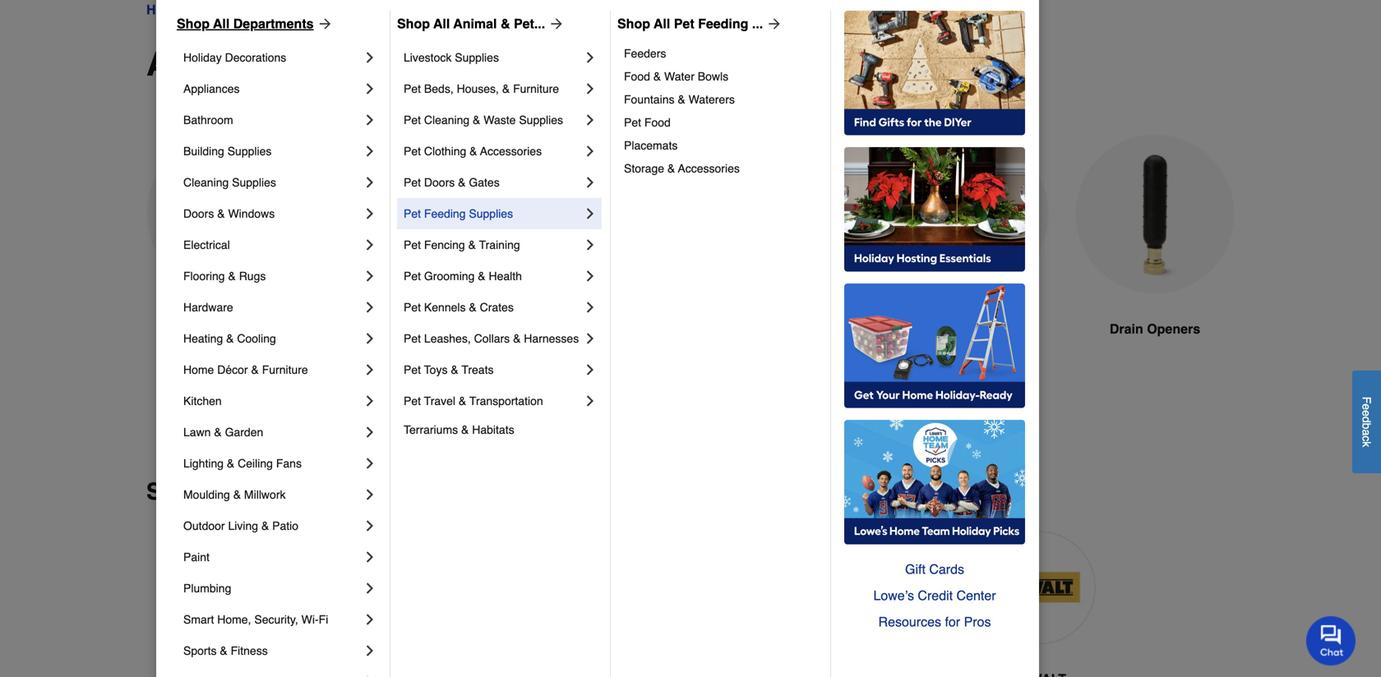Task type: describe. For each thing, give the bounding box(es) containing it.
lowe's
[[874, 588, 914, 603]]

by
[[210, 479, 237, 505]]

supplies for cleaning supplies
[[232, 176, 276, 189]]

pet for pet feeding supplies
[[404, 207, 421, 220]]

chevron right image for moulding & millwork
[[362, 487, 378, 503]]

smart home, security, wi-fi link
[[183, 604, 362, 636]]

livestock supplies
[[404, 51, 499, 64]]

paint
[[183, 551, 210, 564]]

shop all departments link
[[177, 14, 333, 34]]

1 e from the top
[[1360, 404, 1373, 410]]

pet fencing & training
[[404, 238, 520, 252]]

living
[[228, 520, 258, 533]]

fountains
[[624, 93, 675, 106]]

chevron right image for appliances
[[362, 81, 378, 97]]

all for pet
[[654, 16, 670, 31]]

2 e from the top
[[1360, 410, 1373, 417]]

chevron right image for paint
[[362, 549, 378, 566]]

hardware link
[[183, 292, 362, 323]]

drain openers link
[[1075, 135, 1235, 379]]

health
[[489, 270, 522, 283]]

1 horizontal spatial doors
[[424, 176, 455, 189]]

a
[[1360, 429, 1373, 436]]

windows
[[228, 207, 275, 220]]

leashes,
[[424, 332, 471, 345]]

supplies for livestock supplies
[[455, 51, 499, 64]]

flooring & rugs link
[[183, 261, 362, 292]]

k
[[1360, 442, 1373, 447]]

shop all animal & pet... link
[[397, 14, 565, 34]]

chevron right image for pet grooming & health
[[582, 268, 599, 284]]

accessories inside storage & accessories link
[[678, 162, 740, 175]]

heating & cooling link
[[183, 323, 362, 354]]

openers inside augers, plungers & drain openers link
[[424, 2, 474, 17]]

get your home holiday-ready. image
[[844, 284, 1025, 409]]

resources
[[879, 615, 941, 630]]

1 vertical spatial food
[[645, 116, 671, 129]]

snakes
[[965, 321, 1011, 337]]

fitness
[[231, 645, 268, 658]]

chevron right image for lighting & ceiling fans
[[362, 456, 378, 472]]

drain for drain cleaners & chemicals
[[545, 321, 578, 337]]

outdoor living & patio
[[183, 520, 299, 533]]

home for home décor & furniture
[[183, 363, 214, 377]]

1 horizontal spatial cleaning
[[424, 113, 470, 127]]

décor
[[217, 363, 248, 377]]

water
[[664, 70, 695, 83]]

placemats
[[624, 139, 678, 152]]

placemats link
[[624, 134, 819, 157]]

arrow right image for shop all departments
[[314, 16, 333, 32]]

gift cards
[[905, 562, 964, 577]]

home décor & furniture
[[183, 363, 308, 377]]

kennels
[[424, 301, 466, 314]]

pet fencing & training link
[[404, 229, 582, 261]]

chevron right image for electrical
[[362, 237, 378, 253]]

chevron right image for holiday decorations
[[362, 49, 378, 66]]

travel
[[424, 395, 456, 408]]

openers inside drain openers link
[[1147, 321, 1201, 337]]

shop all departments
[[177, 16, 314, 31]]

pet for pet food
[[624, 116, 641, 129]]

pet for pet leashes, collars & harnesses
[[404, 332, 421, 345]]

toys
[[424, 363, 448, 377]]

pet clothing & accessories link
[[404, 136, 582, 167]]

rugs
[[239, 270, 266, 283]]

pet kennels & crates
[[404, 301, 514, 314]]

shop for shop all departments
[[177, 16, 210, 31]]

appliances link
[[183, 73, 362, 104]]

pet travel & transportation link
[[404, 386, 582, 417]]

...
[[752, 16, 763, 31]]

augers for machine augers
[[417, 321, 462, 337]]

supplies inside pet cleaning & waste supplies link
[[519, 113, 563, 127]]

cleaning supplies
[[183, 176, 276, 189]]

holiday decorations link
[[183, 42, 362, 73]]

chevron right image for pet leashes, collars & harnesses
[[582, 331, 599, 347]]

chevron right image for sports & fitness
[[362, 643, 378, 659]]

brand
[[244, 479, 310, 505]]

fountains & waterers
[[624, 93, 735, 106]]

for
[[945, 615, 960, 630]]

feeders
[[624, 47, 666, 60]]

moulding
[[183, 488, 230, 502]]

houses,
[[457, 82, 499, 95]]

1 vertical spatial plumbing link
[[183, 573, 362, 604]]

smart home, security, wi-fi
[[183, 613, 328, 627]]

lawn & garden
[[183, 426, 263, 439]]

lighting & ceiling fans link
[[183, 448, 362, 479]]

cleaners
[[582, 321, 638, 337]]

treats
[[462, 363, 494, 377]]

machine
[[361, 321, 414, 337]]

patio
[[272, 520, 299, 533]]

chevron right image for hardware
[[362, 299, 378, 316]]

pet for pet cleaning & waste supplies
[[404, 113, 421, 127]]

waterers
[[689, 93, 735, 106]]

pet beds, houses, & furniture
[[404, 82, 559, 95]]

flooring & rugs
[[183, 270, 266, 283]]

beds,
[[424, 82, 454, 95]]

sports
[[183, 645, 217, 658]]

resources for pros
[[879, 615, 991, 630]]

cleaning supplies link
[[183, 167, 362, 198]]

pet clothing & accessories
[[404, 145, 542, 158]]

gift
[[905, 562, 926, 577]]

cobra logo. image
[[564, 532, 677, 645]]

chevron right image for doors & windows
[[362, 206, 378, 222]]

chevron right image for pet doors & gates
[[582, 174, 599, 191]]

pet for pet grooming & health
[[404, 270, 421, 283]]

chevron right image for pet kennels & crates
[[582, 299, 599, 316]]

all for animal
[[433, 16, 450, 31]]

pet for pet fencing & training
[[404, 238, 421, 252]]

drain for drain openers
[[1110, 321, 1143, 337]]

chevron right image for flooring & rugs
[[362, 268, 378, 284]]

credit
[[918, 588, 953, 603]]

resources for pros link
[[844, 609, 1025, 636]]

clothing
[[424, 145, 466, 158]]

arrow right image
[[545, 16, 565, 32]]

f
[[1360, 397, 1373, 404]]

a yellow jug of drano commercial line drain cleaner. image
[[518, 135, 677, 294]]

sports & fitness
[[183, 645, 268, 658]]

chevron right image for pet feeding supplies
[[582, 206, 599, 222]]

chevron right image for pet toys & treats
[[582, 362, 599, 378]]

chevron right image for building supplies
[[362, 143, 378, 160]]

food & water bowls
[[624, 70, 729, 83]]

shop all pet feeding ...
[[617, 16, 763, 31]]

sports & fitness link
[[183, 636, 362, 667]]

pet for pet travel & transportation
[[404, 395, 421, 408]]

pet for pet kennels & crates
[[404, 301, 421, 314]]

hand augers link
[[146, 135, 306, 379]]

pet food
[[624, 116, 671, 129]]

shop for shop all pet feeding ...
[[617, 16, 650, 31]]

pet grooming & health
[[404, 270, 522, 283]]

0 vertical spatial food
[[624, 70, 650, 83]]

outdoor living & patio link
[[183, 511, 362, 542]]

habitats
[[472, 423, 514, 437]]

chevron right image for lawn & garden
[[362, 424, 378, 441]]

pet doors & gates
[[404, 176, 500, 189]]

building supplies link
[[183, 136, 362, 167]]

pet...
[[514, 16, 545, 31]]

0 vertical spatial augers, plungers & drain openers
[[272, 2, 474, 17]]

home for home
[[146, 2, 183, 17]]

fans
[[276, 457, 302, 470]]

chat invite button image
[[1306, 616, 1357, 666]]

gates
[[469, 176, 500, 189]]

chevron right image for pet clothing & accessories
[[582, 143, 599, 160]]

1 vertical spatial openers
[[554, 45, 687, 83]]

chevron right image for home décor & furniture
[[362, 362, 378, 378]]

chevron right image for bathroom
[[362, 112, 378, 128]]

pet feeding supplies
[[404, 207, 513, 220]]

augers, plungers & drain openers link
[[272, 0, 474, 20]]



Task type: vqa. For each thing, say whether or not it's contained in the screenshot.
Windows
yes



Task type: locate. For each thing, give the bounding box(es) containing it.
2 vertical spatial openers
[[1147, 321, 1201, 337]]

cleaning inside 'link'
[[183, 176, 229, 189]]

augers, down shop all departments
[[146, 45, 269, 83]]

augers for hand augers
[[222, 321, 267, 337]]

pet doors & gates link
[[404, 167, 582, 198]]

pet down the fountains in the top left of the page
[[624, 116, 641, 129]]

furniture inside "link"
[[513, 82, 559, 95]]

storage & accessories
[[624, 162, 740, 175]]

chevron right image for pet travel & transportation
[[582, 393, 599, 409]]

chevron right image for pet beds, houses, & furniture
[[582, 81, 599, 97]]

2 all from the left
[[433, 16, 450, 31]]

& inside drain cleaners & chemicals
[[641, 321, 651, 337]]

0 vertical spatial augers,
[[272, 2, 317, 17]]

departments
[[233, 16, 314, 31]]

arrow right image for shop all pet feeding ...
[[763, 16, 783, 32]]

building supplies
[[183, 145, 272, 158]]

1 horizontal spatial accessories
[[678, 162, 740, 175]]

1 vertical spatial augers, plungers & drain openers
[[146, 45, 687, 83]]

chevron right image for cleaning supplies
[[362, 174, 378, 191]]

pet for pet beds, houses, & furniture
[[404, 82, 421, 95]]

all up feeders
[[654, 16, 670, 31]]

flooring
[[183, 270, 225, 283]]

moulding & millwork link
[[183, 479, 362, 511]]

garden
[[225, 426, 263, 439]]

pet food link
[[624, 111, 819, 134]]

& inside "link"
[[502, 82, 510, 95]]

0 horizontal spatial all
[[213, 16, 230, 31]]

food & water bowls link
[[624, 65, 819, 88]]

1 horizontal spatial augers,
[[272, 2, 317, 17]]

chevron right image
[[362, 49, 378, 66], [582, 49, 599, 66], [362, 81, 378, 97], [582, 81, 599, 97], [362, 112, 378, 128], [582, 112, 599, 128], [362, 143, 378, 160], [582, 143, 599, 160], [362, 206, 378, 222], [362, 299, 378, 316], [582, 299, 599, 316], [362, 331, 378, 347], [582, 331, 599, 347], [362, 362, 378, 378], [362, 393, 378, 409], [582, 393, 599, 409], [362, 424, 378, 441], [362, 487, 378, 503], [362, 518, 378, 534], [362, 549, 378, 566], [362, 580, 378, 597], [362, 612, 378, 628]]

lighting & ceiling fans
[[183, 457, 302, 470]]

2 shop from the left
[[397, 16, 430, 31]]

chevron right image for pet cleaning & waste supplies
[[582, 112, 599, 128]]

shop all animal & pet...
[[397, 16, 545, 31]]

arrow right image up the feeders link
[[763, 16, 783, 32]]

pet grooming & health link
[[404, 261, 582, 292]]

shop for shop all animal & pet...
[[397, 16, 430, 31]]

0 horizontal spatial doors
[[183, 207, 214, 220]]

a cobra rubber bladder with brass fitting. image
[[1075, 135, 1235, 294]]

supplies inside building supplies link
[[228, 145, 272, 158]]

feeding up the feeders link
[[698, 16, 749, 31]]

0 horizontal spatial arrow right image
[[314, 16, 333, 32]]

f e e d b a c k button
[[1353, 371, 1381, 473]]

shop up holiday
[[177, 16, 210, 31]]

chevron right image for pet fencing & training
[[582, 237, 599, 253]]

pet toys & treats link
[[404, 354, 582, 386]]

pet cleaning & waste supplies link
[[404, 104, 582, 136]]

korky logo. image
[[843, 532, 956, 645]]

fi
[[319, 613, 328, 627]]

electrical
[[183, 238, 230, 252]]

pet left clothing
[[404, 145, 421, 158]]

food up placemats
[[645, 116, 671, 129]]

augers, inside augers, plungers & drain openers link
[[272, 2, 317, 17]]

bowls
[[698, 70, 729, 83]]

collars
[[474, 332, 510, 345]]

2 augers from the left
[[417, 321, 462, 337]]

electrical link
[[183, 229, 362, 261]]

plumbing link
[[197, 0, 257, 20], [183, 573, 362, 604]]

1 vertical spatial home
[[183, 363, 214, 377]]

2 horizontal spatial shop
[[617, 16, 650, 31]]

lowe's credit center
[[874, 588, 996, 603]]

feeding up fencing
[[424, 207, 466, 220]]

augers, up holiday decorations 'link'
[[272, 2, 317, 17]]

pet up pet feeding supplies
[[404, 176, 421, 189]]

plumbing
[[197, 2, 257, 17], [183, 582, 231, 595]]

1 vertical spatial plumbing
[[183, 582, 231, 595]]

pet inside "link"
[[404, 207, 421, 220]]

furniture
[[513, 82, 559, 95], [262, 363, 308, 377]]

orange drain snakes. image
[[890, 135, 1049, 294]]

all for departments
[[213, 16, 230, 31]]

lawn & garden link
[[183, 417, 362, 448]]

0 horizontal spatial shop
[[177, 16, 210, 31]]

kitchen
[[183, 395, 222, 408]]

1 arrow right image from the left
[[314, 16, 333, 32]]

chevron right image for livestock supplies
[[582, 49, 599, 66]]

lowe's home team holiday picks. image
[[844, 420, 1025, 545]]

drain openers
[[1110, 321, 1201, 337]]

0 vertical spatial feeding
[[698, 16, 749, 31]]

e
[[1360, 404, 1373, 410], [1360, 410, 1373, 417]]

ceiling
[[238, 457, 273, 470]]

pet left toys
[[404, 363, 421, 377]]

decorations
[[225, 51, 286, 64]]

1 vertical spatial furniture
[[262, 363, 308, 377]]

1 horizontal spatial home
[[183, 363, 214, 377]]

0 vertical spatial accessories
[[480, 145, 542, 158]]

lowe's credit center link
[[844, 583, 1025, 609]]

livestock supplies link
[[404, 42, 582, 73]]

drain for drain snakes
[[928, 321, 961, 337]]

pet down pet doors & gates on the left top of the page
[[404, 207, 421, 220]]

0 horizontal spatial home
[[146, 2, 183, 17]]

3 shop from the left
[[617, 16, 650, 31]]

0 vertical spatial cleaning
[[424, 113, 470, 127]]

plumbing link up holiday decorations
[[197, 0, 257, 20]]

chevron right image for plumbing
[[362, 580, 378, 597]]

2 horizontal spatial all
[[654, 16, 670, 31]]

pet down livestock
[[404, 113, 421, 127]]

augers, plungers & drain openers
[[272, 2, 474, 17], [146, 45, 687, 83]]

chevron right image for kitchen
[[362, 393, 378, 409]]

0 horizontal spatial cleaning
[[183, 176, 229, 189]]

holiday
[[183, 51, 222, 64]]

doors & windows link
[[183, 198, 362, 229]]

a brass craft music wire machine auger. image
[[332, 135, 492, 295]]

plumbing up 'smart'
[[183, 582, 231, 595]]

1 horizontal spatial feeding
[[698, 16, 749, 31]]

harnesses
[[524, 332, 579, 345]]

supplies down pet doors & gates link
[[469, 207, 513, 220]]

chevron right image
[[362, 174, 378, 191], [582, 174, 599, 191], [582, 206, 599, 222], [362, 237, 378, 253], [582, 237, 599, 253], [362, 268, 378, 284], [582, 268, 599, 284], [582, 362, 599, 378], [362, 456, 378, 472], [362, 643, 378, 659], [362, 674, 378, 677]]

supplies up cleaning supplies
[[228, 145, 272, 158]]

plungers inside augers, plungers & drain openers link
[[321, 2, 373, 17]]

gift cards link
[[844, 557, 1025, 583]]

feeding
[[698, 16, 749, 31], [424, 207, 466, 220]]

supplies up windows
[[232, 176, 276, 189]]

dewalt logo. image
[[983, 532, 1096, 645]]

pet for pet doors & gates
[[404, 176, 421, 189]]

0 horizontal spatial openers
[[424, 2, 474, 17]]

supplies for building supplies
[[228, 145, 272, 158]]

cleaning down building
[[183, 176, 229, 189]]

pet inside 'link'
[[404, 238, 421, 252]]

millwork
[[244, 488, 286, 502]]

crates
[[480, 301, 514, 314]]

e up the b
[[1360, 410, 1373, 417]]

shop up livestock
[[397, 16, 430, 31]]

drain cleaners & chemicals link
[[518, 135, 677, 398]]

1 horizontal spatial arrow right image
[[763, 16, 783, 32]]

pet left the "leashes," at the left of page
[[404, 332, 421, 345]]

drain inside drain cleaners & chemicals
[[545, 321, 578, 337]]

0 horizontal spatial furniture
[[262, 363, 308, 377]]

0 vertical spatial home
[[146, 2, 183, 17]]

cleaning up clothing
[[424, 113, 470, 127]]

all up holiday decorations
[[213, 16, 230, 31]]

pet up the feeders link
[[674, 16, 694, 31]]

1 vertical spatial accessories
[[678, 162, 740, 175]]

pet
[[674, 16, 694, 31], [404, 82, 421, 95], [404, 113, 421, 127], [624, 116, 641, 129], [404, 145, 421, 158], [404, 176, 421, 189], [404, 207, 421, 220], [404, 238, 421, 252], [404, 270, 421, 283], [404, 301, 421, 314], [404, 332, 421, 345], [404, 363, 421, 377], [404, 395, 421, 408]]

1 horizontal spatial openers
[[554, 45, 687, 83]]

grooming
[[424, 270, 475, 283]]

a kobalt music wire drain hand auger. image
[[146, 135, 306, 294]]

e up the d
[[1360, 404, 1373, 410]]

shop by brand
[[146, 479, 310, 505]]

supplies inside pet feeding supplies "link"
[[469, 207, 513, 220]]

1 vertical spatial feeding
[[424, 207, 466, 220]]

shop up feeders
[[617, 16, 650, 31]]

shop
[[177, 16, 210, 31], [397, 16, 430, 31], [617, 16, 650, 31]]

supplies up houses,
[[455, 51, 499, 64]]

0 horizontal spatial augers,
[[146, 45, 269, 83]]

1 shop from the left
[[177, 16, 210, 31]]

pet left fencing
[[404, 238, 421, 252]]

kitchen link
[[183, 386, 362, 417]]

arrow right image inside shop all departments link
[[314, 16, 333, 32]]

all
[[213, 16, 230, 31], [433, 16, 450, 31], [654, 16, 670, 31]]

plungers right departments
[[321, 2, 373, 17]]

pet left the beds,
[[404, 82, 421, 95]]

doors
[[424, 176, 455, 189], [183, 207, 214, 220]]

furniture up kitchen link
[[262, 363, 308, 377]]

all left animal
[[433, 16, 450, 31]]

security,
[[254, 613, 298, 627]]

chevron right image for heating & cooling
[[362, 331, 378, 347]]

heating
[[183, 332, 223, 345]]

lighting
[[183, 457, 224, 470]]

bathroom
[[183, 113, 233, 127]]

hand augers
[[185, 321, 267, 337]]

food down feeders
[[624, 70, 650, 83]]

0 vertical spatial openers
[[424, 2, 474, 17]]

machine augers link
[[332, 135, 492, 379]]

2 horizontal spatial openers
[[1147, 321, 1201, 337]]

plungers down augers, plungers & drain openers link
[[278, 45, 419, 83]]

augers, plungers & drain openers down shop all animal & pet...
[[146, 45, 687, 83]]

c
[[1360, 436, 1373, 442]]

furniture up waste
[[513, 82, 559, 95]]

accessories inside pet clothing & accessories link
[[480, 145, 542, 158]]

chevron right image for outdoor living & patio
[[362, 518, 378, 534]]

arrow right image
[[314, 16, 333, 32], [763, 16, 783, 32]]

1 vertical spatial plungers
[[278, 45, 419, 83]]

1 horizontal spatial furniture
[[513, 82, 559, 95]]

1 all from the left
[[213, 16, 230, 31]]

0 vertical spatial plumbing
[[197, 2, 257, 17]]

2 arrow right image from the left
[[763, 16, 783, 32]]

plumbing link up security,
[[183, 573, 362, 604]]

arrow right image up holiday decorations 'link'
[[314, 16, 333, 32]]

augers, plungers & drain openers up livestock
[[272, 2, 474, 17]]

0 horizontal spatial augers
[[222, 321, 267, 337]]

holiday decorations
[[183, 51, 286, 64]]

arrow right image inside shop all pet feeding ... link
[[763, 16, 783, 32]]

3 all from the left
[[654, 16, 670, 31]]

1 horizontal spatial all
[[433, 16, 450, 31]]

accessories down waste
[[480, 145, 542, 158]]

feeding inside "link"
[[424, 207, 466, 220]]

holiday hosting essentials. image
[[844, 147, 1025, 272]]

pet for pet clothing & accessories
[[404, 145, 421, 158]]

supplies right waste
[[519, 113, 563, 127]]

pet left grooming
[[404, 270, 421, 283]]

augers inside 'link'
[[222, 321, 267, 337]]

find gifts for the diyer. image
[[844, 11, 1025, 136]]

0 vertical spatial doors
[[424, 176, 455, 189]]

b
[[1360, 423, 1373, 429]]

supplies inside cleaning supplies 'link'
[[232, 176, 276, 189]]

chevron right image for smart home, security, wi-fi
[[362, 612, 378, 628]]

0 vertical spatial furniture
[[513, 82, 559, 95]]

center
[[957, 588, 996, 603]]

pet kennels & crates link
[[404, 292, 582, 323]]

0 vertical spatial plumbing link
[[197, 0, 257, 20]]

0 vertical spatial plungers
[[321, 2, 373, 17]]

1 horizontal spatial augers
[[417, 321, 462, 337]]

pet left travel at left bottom
[[404, 395, 421, 408]]

supplies inside livestock supplies link
[[455, 51, 499, 64]]

plumbing up holiday decorations
[[197, 2, 257, 17]]

pet travel & transportation
[[404, 395, 543, 408]]

0 horizontal spatial accessories
[[480, 145, 542, 158]]

1 vertical spatial augers,
[[146, 45, 269, 83]]

storage & accessories link
[[624, 157, 819, 180]]

1 vertical spatial doors
[[183, 207, 214, 220]]

doors down clothing
[[424, 176, 455, 189]]

1 augers from the left
[[222, 321, 267, 337]]

home,
[[217, 613, 251, 627]]

zep logo. image
[[286, 532, 399, 645]]

0 horizontal spatial feeding
[[424, 207, 466, 220]]

pet inside "link"
[[404, 82, 421, 95]]

accessories down the placemats "link"
[[678, 162, 740, 175]]

building
[[183, 145, 224, 158]]

1 vertical spatial cleaning
[[183, 176, 229, 189]]

1 horizontal spatial shop
[[397, 16, 430, 31]]

doors up electrical
[[183, 207, 214, 220]]

pet up machine augers
[[404, 301, 421, 314]]

a black rubber plunger. image
[[704, 135, 863, 295]]

pet for pet toys & treats
[[404, 363, 421, 377]]

machine augers
[[361, 321, 462, 337]]



